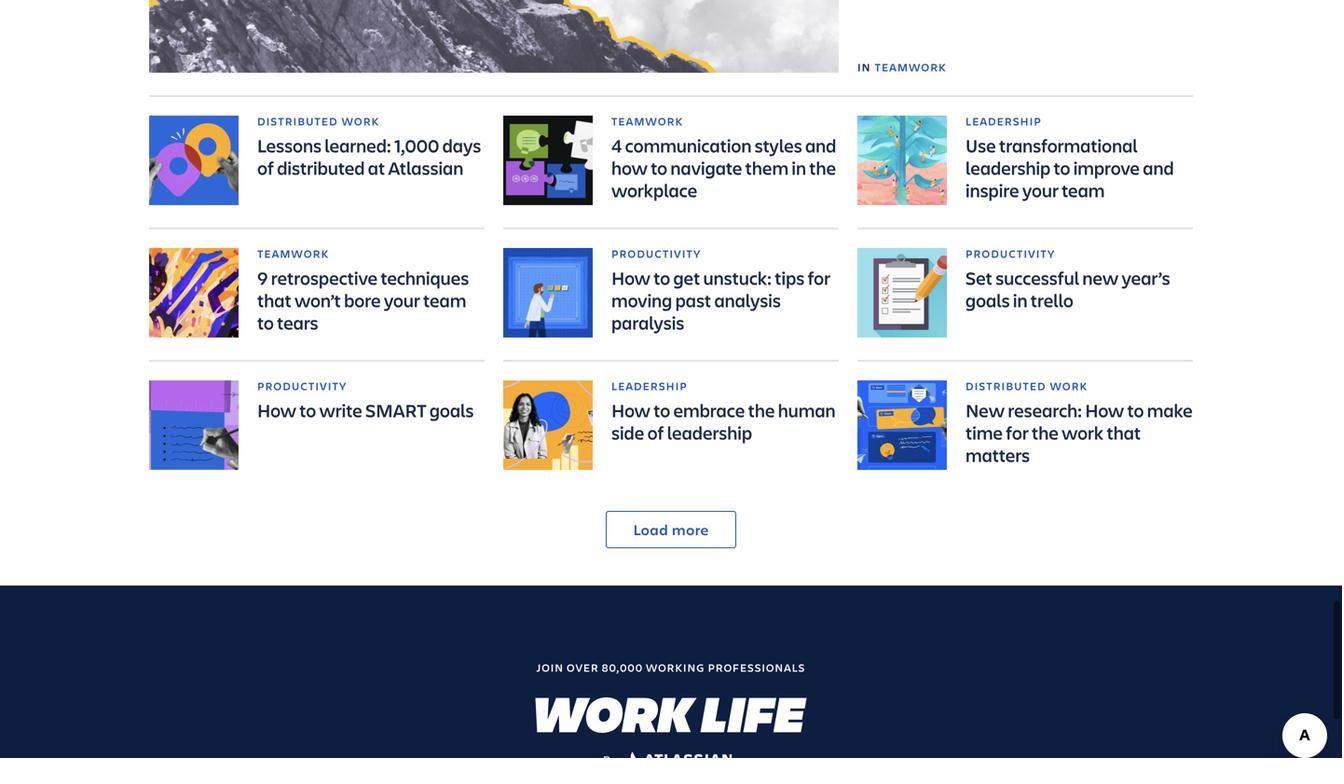 Task type: vqa. For each thing, say whether or not it's contained in the screenshot.
navigate on the top of the page
yes



Task type: describe. For each thing, give the bounding box(es) containing it.
embrace
[[674, 398, 745, 422]]

leadership use transformational leadership to improve and inspire your team
[[966, 114, 1174, 202]]

teamwork 4 communication styles and how to navigate them in the workplace
[[612, 114, 837, 202]]

productivity for trello
[[966, 246, 1056, 261]]

productivity set successful new year's goals in trello
[[966, 246, 1171, 312]]

0 vertical spatial teamwork
[[875, 60, 947, 75]]

to inside distributed work new research: how to make time for the work that matters
[[1128, 398, 1144, 422]]

to inside productivity how to write smart goals
[[300, 398, 316, 422]]

team inside leadership use transformational leadership to improve and inspire your team
[[1062, 178, 1105, 202]]

productivity inside productivity how to write smart goals
[[257, 378, 347, 393]]

bore
[[344, 288, 381, 312]]

work for research:
[[1050, 378, 1088, 393]]

distributed work link for learned:
[[257, 114, 485, 129]]

and inside teamwork 4 communication styles and how to navigate them in the workplace
[[806, 133, 837, 158]]

over
[[567, 660, 599, 675]]

get
[[674, 265, 701, 290]]

use
[[966, 133, 996, 158]]

them
[[746, 155, 789, 180]]

set
[[966, 265, 993, 290]]

4 communication styles and how to navigate them in the workplace image
[[503, 116, 593, 205]]

how inside distributed work new research: how to make time for the work that matters
[[1086, 398, 1125, 422]]

time
[[966, 420, 1003, 445]]

professionals
[[708, 660, 806, 675]]

how
[[612, 155, 648, 180]]

styles
[[755, 133, 802, 158]]

workplace
[[612, 178, 698, 202]]

how to write smart goals link
[[257, 398, 474, 422]]

at
[[368, 155, 385, 180]]

lessons
[[257, 133, 322, 158]]

new research: how to make time for the work that matters link
[[966, 398, 1193, 467]]

in teamwork
[[858, 60, 947, 75]]

lessons learned: 1,000 days of distributed at atlassian image
[[149, 116, 239, 205]]

how for how to get unstuck: tips for moving past analysis paralysis
[[612, 265, 651, 290]]

leadership for transformational
[[966, 114, 1042, 129]]

teamwork link for 9 retrospective techniques that won't bore your team to tears
[[257, 246, 485, 261]]

to inside leadership use transformational leadership to improve and inspire your team
[[1054, 155, 1071, 180]]

retrospective
[[271, 265, 378, 290]]

productivity link for get
[[612, 246, 839, 261]]

your inside teamwork 9 retrospective techniques that won't bore your team to tears
[[384, 288, 420, 312]]

80,000
[[602, 660, 643, 675]]

9 retrospective techniques that won't bore your team to tears link
[[257, 265, 469, 335]]

1,000
[[394, 133, 439, 158]]

year's
[[1122, 265, 1171, 290]]

an image showing the positive impacts of transformational leadership image
[[858, 116, 947, 205]]

learned:
[[325, 133, 391, 158]]

team inside teamwork 9 retrospective techniques that won't bore your team to tears
[[423, 288, 466, 312]]

paralysis
[[612, 310, 685, 335]]

won't
[[295, 288, 341, 312]]

how to embrace the human side of leadership image
[[503, 380, 593, 470]]

navigate
[[671, 155, 743, 180]]

join over 80,000 working professionals
[[537, 660, 806, 675]]

leadership inside leadership how to embrace the human side of leadership
[[667, 420, 752, 445]]

for inside the productivity how to get unstuck: tips for moving past analysis paralysis
[[808, 265, 831, 290]]

make
[[1148, 398, 1193, 422]]

lessons learned: 1,000 days of distributed at atlassian link
[[257, 133, 481, 180]]

join
[[537, 660, 564, 675]]

how to get unstuck: tips for moving past analysis paralysis link
[[612, 265, 831, 335]]

smart
[[366, 398, 427, 422]]

goals for set successful new year's goals in trello
[[966, 288, 1010, 312]]

new
[[966, 398, 1005, 422]]

and inside leadership use transformational leadership to improve and inspire your team
[[1143, 155, 1174, 180]]

communication
[[625, 133, 752, 158]]

new research: how to make time for the work that matters image
[[858, 380, 947, 470]]

the inside teamwork 4 communication styles and how to navigate them in the workplace
[[810, 155, 836, 180]]

trello
[[1031, 288, 1074, 312]]

that inside teamwork 9 retrospective techniques that won't bore your team to tears
[[257, 288, 292, 312]]

leadership for to
[[612, 378, 688, 393]]

the inside leadership how to embrace the human side of leadership
[[748, 398, 775, 422]]

tears
[[277, 310, 318, 335]]

9 retrospective techniques that won't bore your team to tears image
[[149, 248, 239, 337]]

4 communication styles and how to navigate them in the workplace link
[[612, 133, 837, 202]]

to inside leadership how to embrace the human side of leadership
[[654, 398, 671, 422]]

leadership how to embrace the human side of leadership
[[612, 378, 836, 445]]

work for learned:
[[342, 114, 380, 129]]



Task type: locate. For each thing, give the bounding box(es) containing it.
4
[[612, 133, 622, 158]]

teamwork link right in
[[875, 60, 947, 75]]

2 horizontal spatial teamwork
[[875, 60, 947, 75]]

in inside teamwork 4 communication styles and how to navigate them in the workplace
[[792, 155, 806, 180]]

that right work
[[1107, 420, 1141, 445]]

productivity up the write
[[257, 378, 347, 393]]

for right time
[[1006, 420, 1029, 445]]

2 horizontal spatial teamwork link
[[875, 60, 947, 75]]

1 vertical spatial goals
[[430, 398, 474, 422]]

1 vertical spatial your
[[384, 288, 420, 312]]

1 vertical spatial leadership
[[612, 378, 688, 393]]

0 horizontal spatial and
[[806, 133, 837, 158]]

2 vertical spatial teamwork
[[257, 246, 329, 261]]

1 vertical spatial distributed
[[966, 378, 1047, 393]]

1 horizontal spatial in
[[1013, 288, 1028, 312]]

productivity up 'get'
[[612, 246, 702, 261]]

leadership link up the transformational
[[966, 114, 1193, 129]]

2 horizontal spatial the
[[1032, 420, 1059, 445]]

distributed work link up research:
[[966, 378, 1193, 393]]

leadership link up embrace
[[612, 378, 839, 393]]

"teamwork makes the dream work": an origin story image
[[149, 0, 839, 73]]

0 vertical spatial leadership
[[966, 155, 1051, 180]]

1 horizontal spatial and
[[1143, 155, 1174, 180]]

set successful new year's goals in trello link
[[966, 265, 1171, 312]]

your right inspire
[[1023, 178, 1059, 202]]

0 horizontal spatial teamwork
[[257, 246, 329, 261]]

write
[[319, 398, 362, 422]]

your inside leadership use transformational leadership to improve and inspire your team
[[1023, 178, 1059, 202]]

that
[[257, 288, 292, 312], [1107, 420, 1141, 445]]

productivity up successful
[[966, 246, 1056, 261]]

0 horizontal spatial for
[[808, 265, 831, 290]]

teamwork link up 9 retrospective techniques that won't bore your team to tears link
[[257, 246, 485, 261]]

of inside distributed work lessons learned: 1,000 days of distributed at atlassian
[[257, 155, 274, 180]]

1 vertical spatial leadership link
[[612, 378, 839, 393]]

1 horizontal spatial the
[[810, 155, 836, 180]]

load more
[[634, 519, 709, 539]]

productivity inside productivity set successful new year's goals in trello
[[966, 246, 1056, 261]]

teamwork for 4 communication styles and how to navigate them in the workplace
[[612, 114, 684, 129]]

tips
[[775, 265, 805, 290]]

work life by atlassian image
[[536, 697, 807, 733]]

working
[[646, 660, 705, 675]]

0 horizontal spatial distributed
[[257, 114, 338, 129]]

0 horizontal spatial your
[[384, 288, 420, 312]]

teamwork inside teamwork 9 retrospective techniques that won't bore your team to tears
[[257, 246, 329, 261]]

improve
[[1074, 155, 1140, 180]]

productivity
[[612, 246, 702, 261], [966, 246, 1056, 261], [257, 378, 347, 393]]

how up 'paralysis'
[[612, 265, 651, 290]]

0 vertical spatial work
[[342, 114, 380, 129]]

0 horizontal spatial goals
[[430, 398, 474, 422]]

and
[[806, 133, 837, 158], [1143, 155, 1174, 180]]

1 horizontal spatial of
[[648, 420, 664, 445]]

distributed for lessons
[[257, 114, 338, 129]]

how left embrace
[[612, 398, 651, 422]]

past
[[676, 288, 712, 312]]

of left the distributed
[[257, 155, 274, 180]]

0 horizontal spatial in
[[792, 155, 806, 180]]

to left the write
[[300, 398, 316, 422]]

in inside productivity set successful new year's goals in trello
[[1013, 288, 1028, 312]]

1 horizontal spatial for
[[1006, 420, 1029, 445]]

0 vertical spatial leadership link
[[966, 114, 1193, 129]]

2 horizontal spatial productivity
[[966, 246, 1056, 261]]

1 horizontal spatial productivity
[[612, 246, 702, 261]]

2 horizontal spatial productivity link
[[966, 246, 1193, 261]]

productivity link up how to write smart goals link
[[257, 378, 474, 393]]

how for how to embrace the human side of leadership
[[612, 398, 651, 422]]

how right research:
[[1086, 398, 1125, 422]]

1 horizontal spatial teamwork
[[612, 114, 684, 129]]

teamwork up 9
[[257, 246, 329, 261]]

1 vertical spatial leadership
[[667, 420, 752, 445]]

for right tips
[[808, 265, 831, 290]]

0 horizontal spatial that
[[257, 288, 292, 312]]

distributed work new research: how to make time for the work that matters
[[966, 378, 1193, 467]]

work up research:
[[1050, 378, 1088, 393]]

productivity link
[[612, 246, 839, 261], [966, 246, 1193, 261], [257, 378, 474, 393]]

0 vertical spatial in
[[792, 155, 806, 180]]

the
[[810, 155, 836, 180], [748, 398, 775, 422], [1032, 420, 1059, 445]]

leadership inside leadership use transformational leadership to improve and inspire your team
[[966, 155, 1051, 180]]

1 horizontal spatial leadership
[[966, 114, 1042, 129]]

research:
[[1008, 398, 1082, 422]]

0 vertical spatial distributed
[[257, 114, 338, 129]]

to left make
[[1128, 398, 1144, 422]]

work inside distributed work lessons learned: 1,000 days of distributed at atlassian
[[342, 114, 380, 129]]

of inside leadership how to embrace the human side of leadership
[[648, 420, 664, 445]]

to inside teamwork 4 communication styles and how to navigate them in the workplace
[[651, 155, 668, 180]]

distributed inside distributed work new research: how to make time for the work that matters
[[966, 378, 1047, 393]]

teamwork
[[875, 60, 947, 75], [612, 114, 684, 129], [257, 246, 329, 261]]

0 vertical spatial leadership
[[966, 114, 1042, 129]]

analysis
[[715, 288, 781, 312]]

1 horizontal spatial leadership link
[[966, 114, 1193, 129]]

distributed for new
[[966, 378, 1047, 393]]

successful
[[996, 265, 1080, 290]]

productivity inside the productivity how to get unstuck: tips for moving past analysis paralysis
[[612, 246, 702, 261]]

how inside the productivity how to get unstuck: tips for moving past analysis paralysis
[[612, 265, 651, 290]]

0 horizontal spatial the
[[748, 398, 775, 422]]

teamwork link for 4 communication styles and how to navigate them in the workplace
[[612, 114, 839, 129]]

to inside the productivity how to get unstuck: tips for moving past analysis paralysis
[[654, 265, 671, 290]]

that left won't
[[257, 288, 292, 312]]

0 horizontal spatial leadership
[[612, 378, 688, 393]]

distributed work link
[[257, 114, 485, 129], [966, 378, 1193, 393]]

your right "bore"
[[384, 288, 420, 312]]

teamwork right in
[[875, 60, 947, 75]]

0 horizontal spatial teamwork link
[[257, 246, 485, 261]]

goals right smart
[[430, 398, 474, 422]]

1 vertical spatial distributed work link
[[966, 378, 1193, 393]]

transformational
[[999, 133, 1138, 158]]

more
[[672, 519, 709, 539]]

use transformational leadership to improve and inspire your team link
[[966, 133, 1174, 202]]

0 vertical spatial of
[[257, 155, 274, 180]]

that inside distributed work new research: how to make time for the work that matters
[[1107, 420, 1141, 445]]

and right the styles
[[806, 133, 837, 158]]

productivity link up unstuck: at the right of the page
[[612, 246, 839, 261]]

and right 'improve'
[[1143, 155, 1174, 180]]

goals inside productivity set successful new year's goals in trello
[[966, 288, 1010, 312]]

days
[[442, 133, 481, 158]]

work
[[342, 114, 380, 129], [1050, 378, 1088, 393]]

1 vertical spatial in
[[1013, 288, 1028, 312]]

1 vertical spatial for
[[1006, 420, 1029, 445]]

0 vertical spatial distributed work link
[[257, 114, 485, 129]]

productivity for moving
[[612, 246, 702, 261]]

the right the styles
[[810, 155, 836, 180]]

work
[[1062, 420, 1104, 445]]

0 vertical spatial teamwork link
[[875, 60, 947, 75]]

of
[[257, 155, 274, 180], [648, 420, 664, 445]]

set successful new year's goals in trello image
[[858, 248, 947, 337]]

1 horizontal spatial that
[[1107, 420, 1141, 445]]

new
[[1083, 265, 1119, 290]]

load more button
[[606, 511, 737, 548]]

goals left "trello"
[[966, 288, 1010, 312]]

the left the human
[[748, 398, 775, 422]]

unstuck:
[[704, 265, 772, 290]]

matters
[[966, 442, 1030, 467]]

goals inside productivity how to write smart goals
[[430, 398, 474, 422]]

teamwork up 4
[[612, 114, 684, 129]]

load
[[634, 519, 668, 539]]

how to write smart goals image
[[149, 380, 239, 470]]

main content
[[0, 0, 1343, 548]]

to left 'get'
[[654, 265, 671, 290]]

0 horizontal spatial leadership link
[[612, 378, 839, 393]]

leadership link for to
[[966, 114, 1193, 129]]

the left work
[[1032, 420, 1059, 445]]

0 horizontal spatial work
[[342, 114, 380, 129]]

leadership link for the
[[612, 378, 839, 393]]

in left "trello"
[[1013, 288, 1028, 312]]

to right side
[[654, 398, 671, 422]]

0 horizontal spatial productivity link
[[257, 378, 474, 393]]

how
[[612, 265, 651, 290], [257, 398, 296, 422], [612, 398, 651, 422], [1086, 398, 1125, 422]]

of right side
[[648, 420, 664, 445]]

9
[[257, 265, 268, 290]]

teamwork 9 retrospective techniques that won't bore your team to tears
[[257, 246, 469, 335]]

1 vertical spatial teamwork link
[[612, 114, 839, 129]]

how for how to write smart goals
[[257, 398, 296, 422]]

work up learned:
[[342, 114, 380, 129]]

1 vertical spatial of
[[648, 420, 664, 445]]

to
[[651, 155, 668, 180], [1054, 155, 1071, 180], [654, 265, 671, 290], [257, 310, 274, 335], [300, 398, 316, 422], [654, 398, 671, 422], [1128, 398, 1144, 422]]

productivity link for write
[[257, 378, 474, 393]]

for
[[808, 265, 831, 290], [1006, 420, 1029, 445]]

distributed work link up learned:
[[257, 114, 485, 129]]

leadership inside leadership how to embrace the human side of leadership
[[612, 378, 688, 393]]

how inside productivity how to write smart goals
[[257, 398, 296, 422]]

0 vertical spatial team
[[1062, 178, 1105, 202]]

distributed inside distributed work lessons learned: 1,000 days of distributed at atlassian
[[257, 114, 338, 129]]

how to embrace the human side of leadership link
[[612, 398, 836, 445]]

1 horizontal spatial productivity link
[[612, 246, 839, 261]]

to right how
[[651, 155, 668, 180]]

leadership
[[966, 155, 1051, 180], [667, 420, 752, 445]]

distributed
[[277, 155, 365, 180]]

in
[[858, 60, 871, 75]]

0 vertical spatial your
[[1023, 178, 1059, 202]]

leadership
[[966, 114, 1042, 129], [612, 378, 688, 393]]

1 vertical spatial work
[[1050, 378, 1088, 393]]

in
[[792, 155, 806, 180], [1013, 288, 1028, 312]]

leadership link
[[966, 114, 1193, 129], [612, 378, 839, 393]]

1 horizontal spatial teamwork link
[[612, 114, 839, 129]]

how to get unstuck: tips for moving past analysis paralysis image
[[503, 248, 593, 337]]

teamwork inside teamwork 4 communication styles and how to navigate them in the workplace
[[612, 114, 684, 129]]

for inside distributed work new research: how to make time for the work that matters
[[1006, 420, 1029, 445]]

moving
[[612, 288, 673, 312]]

atlassian
[[388, 155, 464, 180]]

leadership inside leadership use transformational leadership to improve and inspire your team
[[966, 114, 1042, 129]]

teamwork link up communication
[[612, 114, 839, 129]]

1 horizontal spatial your
[[1023, 178, 1059, 202]]

techniques
[[381, 265, 469, 290]]

leadership up side
[[612, 378, 688, 393]]

productivity how to get unstuck: tips for moving past analysis paralysis
[[612, 246, 831, 335]]

0 horizontal spatial leadership
[[667, 420, 752, 445]]

inspire
[[966, 178, 1020, 202]]

leadership up use
[[966, 114, 1042, 129]]

1 horizontal spatial leadership
[[966, 155, 1051, 180]]

distributed up new at right bottom
[[966, 378, 1047, 393]]

1 vertical spatial team
[[423, 288, 466, 312]]

1 vertical spatial that
[[1107, 420, 1141, 445]]

distributed up lessons
[[257, 114, 338, 129]]

1 horizontal spatial distributed
[[966, 378, 1047, 393]]

work inside distributed work new research: how to make time for the work that matters
[[1050, 378, 1088, 393]]

0 vertical spatial for
[[808, 265, 831, 290]]

1 horizontal spatial team
[[1062, 178, 1105, 202]]

to left 'improve'
[[1054, 155, 1071, 180]]

productivity how to write smart goals
[[257, 378, 474, 422]]

goals
[[966, 288, 1010, 312], [430, 398, 474, 422]]

productivity link up new
[[966, 246, 1193, 261]]

teamwork link
[[875, 60, 947, 75], [612, 114, 839, 129], [257, 246, 485, 261]]

0 horizontal spatial productivity
[[257, 378, 347, 393]]

how left the write
[[257, 398, 296, 422]]

team right "bore"
[[423, 288, 466, 312]]

0 vertical spatial that
[[257, 288, 292, 312]]

goals for how to write smart goals
[[430, 398, 474, 422]]

side
[[612, 420, 645, 445]]

distributed work link for research:
[[966, 378, 1193, 393]]

2 vertical spatial teamwork link
[[257, 246, 485, 261]]

to left tears at the left of page
[[257, 310, 274, 335]]

0 horizontal spatial team
[[423, 288, 466, 312]]

0 vertical spatial goals
[[966, 288, 1010, 312]]

teamwork for 9 retrospective techniques that won't bore your team to tears
[[257, 246, 329, 261]]

to inside teamwork 9 retrospective techniques that won't bore your team to tears
[[257, 310, 274, 335]]

1 vertical spatial teamwork
[[612, 114, 684, 129]]

1 horizontal spatial distributed work link
[[966, 378, 1193, 393]]

productivity link for new
[[966, 246, 1193, 261]]

0 horizontal spatial distributed work link
[[257, 114, 485, 129]]

the inside distributed work new research: how to make time for the work that matters
[[1032, 420, 1059, 445]]

how inside leadership how to embrace the human side of leadership
[[612, 398, 651, 422]]

0 horizontal spatial of
[[257, 155, 274, 180]]

human
[[778, 398, 836, 422]]

1 horizontal spatial work
[[1050, 378, 1088, 393]]

in right them in the right top of the page
[[792, 155, 806, 180]]

team
[[1062, 178, 1105, 202], [423, 288, 466, 312]]

team down the transformational
[[1062, 178, 1105, 202]]

your
[[1023, 178, 1059, 202], [384, 288, 420, 312]]

distributed work lessons learned: 1,000 days of distributed at atlassian
[[257, 114, 481, 180]]

1 horizontal spatial goals
[[966, 288, 1010, 312]]

main content containing lessons learned: 1,000 days of distributed at atlassian
[[0, 0, 1343, 548]]

distributed
[[257, 114, 338, 129], [966, 378, 1047, 393]]



